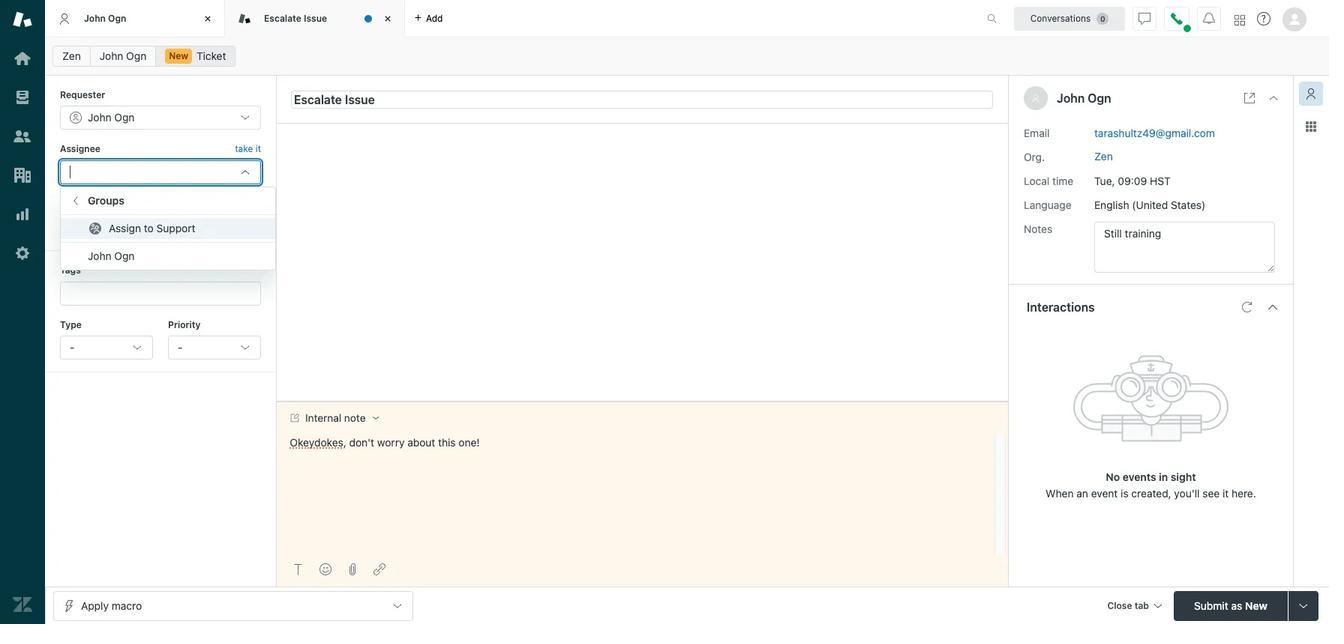 Task type: describe. For each thing, give the bounding box(es) containing it.
internal note
[[305, 412, 366, 424]]

local
[[1024, 174, 1050, 187]]

0 horizontal spatial zen link
[[53, 46, 91, 67]]

close image inside escalate issue tab
[[380, 11, 395, 26]]

1 vertical spatial zen
[[1094, 150, 1113, 162]]

john inside requester element
[[88, 111, 111, 124]]

assign to support option
[[61, 219, 275, 240]]

john inside tab
[[84, 13, 106, 24]]

when
[[1046, 487, 1074, 500]]

in
[[1159, 471, 1168, 483]]

take
[[235, 144, 253, 155]]

sight
[[1171, 471, 1196, 483]]

take it button
[[235, 142, 261, 157]]

requester
[[60, 89, 105, 101]]

okeydokes, don't worry about this one!
[[290, 436, 480, 449]]

1 vertical spatial new
[[1245, 600, 1268, 612]]

assign
[[109, 222, 141, 235]]

Tags field
[[71, 286, 247, 301]]

assignee element
[[60, 160, 261, 184]]

add button
[[405, 0, 452, 37]]

admin image
[[13, 244, 32, 263]]

states)
[[1171, 198, 1206, 211]]

one!
[[459, 436, 480, 449]]

no
[[1106, 471, 1120, 483]]

ogn inside assignee list box
[[114, 250, 135, 263]]

escalate
[[264, 13, 301, 24]]

created,
[[1131, 487, 1171, 500]]

follow button
[[236, 200, 261, 214]]

john ogn inside requester element
[[88, 111, 135, 124]]

email
[[1024, 126, 1050, 139]]

tarashultz49@gmail.com
[[1094, 126, 1215, 139]]

tab
[[1135, 600, 1149, 612]]

ogn inside tab
[[108, 13, 126, 24]]

local time
[[1024, 174, 1073, 187]]

escalate issue tab
[[225, 0, 405, 38]]

insert emojis image
[[320, 564, 332, 576]]

zen inside secondary element
[[62, 50, 81, 62]]

john ogn tab
[[45, 0, 225, 38]]

notes
[[1024, 222, 1053, 235]]

- for type
[[70, 341, 75, 354]]

Subject field
[[291, 90, 993, 108]]

it inside no events in sight when an event is created, you'll see it here.
[[1223, 487, 1229, 500]]

minimize composer image
[[636, 396, 648, 408]]

ogn up tarashultz49@gmail.com
[[1088, 92, 1111, 105]]

to
[[144, 222, 154, 235]]

main element
[[0, 0, 45, 625]]

get started image
[[13, 49, 32, 68]]

about
[[407, 436, 435, 449]]

this
[[438, 436, 456, 449]]

interactions
[[1027, 300, 1095, 314]]

see
[[1203, 487, 1220, 500]]

1 vertical spatial zen link
[[1094, 150, 1113, 162]]

get help image
[[1257, 12, 1271, 26]]

button displays agent's chat status as invisible. image
[[1139, 12, 1151, 24]]

conversations
[[1030, 12, 1091, 24]]

don't
[[349, 436, 374, 449]]

09:09
[[1118, 174, 1147, 187]]

- button for priority
[[168, 336, 261, 360]]

(united
[[1132, 198, 1168, 211]]

views image
[[13, 88, 32, 107]]

john ogn link
[[90, 46, 156, 67]]

close tab button
[[1101, 591, 1168, 624]]

john ogn inside assignee list box
[[88, 250, 135, 263]]



Task type: locate. For each thing, give the bounding box(es) containing it.
as
[[1231, 600, 1242, 612]]

- for priority
[[178, 341, 183, 354]]

- down "type"
[[70, 341, 75, 354]]

apply
[[81, 600, 109, 612]]

notifications image
[[1203, 12, 1215, 24]]

org.
[[1024, 150, 1045, 163]]

english (united states)
[[1094, 198, 1206, 211]]

zen
[[62, 50, 81, 62], [1094, 150, 1113, 162]]

type
[[60, 319, 82, 330]]

apply macro
[[81, 600, 142, 612]]

user image
[[1031, 94, 1040, 103], [1033, 95, 1039, 102]]

0 vertical spatial it
[[256, 144, 261, 155]]

support
[[156, 222, 195, 235]]

zen link
[[53, 46, 91, 67], [1094, 150, 1113, 162]]

secondary element
[[45, 41, 1329, 71]]

customer context image
[[1305, 88, 1317, 100]]

close image
[[380, 11, 395, 26], [1268, 92, 1280, 104]]

- button down priority
[[168, 336, 261, 360]]

submit as new
[[1194, 600, 1268, 612]]

customers image
[[13, 127, 32, 146]]

- down priority
[[178, 341, 183, 354]]

new right as
[[1245, 600, 1268, 612]]

john ogn inside the john ogn link
[[100, 50, 146, 62]]

ogn down assign
[[114, 250, 135, 263]]

2 - from the left
[[178, 341, 183, 354]]

john ogn inside john ogn tab
[[84, 13, 126, 24]]

it right see
[[1223, 487, 1229, 500]]

view more details image
[[1244, 92, 1256, 104]]

here.
[[1232, 487, 1256, 500]]

Still training text field
[[1094, 222, 1275, 273]]

internal
[[305, 412, 341, 424]]

zendesk image
[[13, 596, 32, 615]]

ogn up the john ogn link
[[108, 13, 126, 24]]

close image left add dropdown button
[[380, 11, 395, 26]]

zen link up requester on the left
[[53, 46, 91, 67]]

internal note button
[[277, 403, 391, 434]]

-
[[70, 341, 75, 354], [178, 341, 183, 354]]

1 horizontal spatial zen link
[[1094, 150, 1113, 162]]

english
[[1094, 198, 1129, 211]]

tabs tab list
[[45, 0, 971, 38]]

new
[[169, 50, 188, 62], [1245, 600, 1268, 612]]

add attachment image
[[347, 564, 359, 576]]

note
[[344, 412, 366, 424]]

ogn up assignee field
[[114, 111, 135, 124]]

john inside secondary element
[[100, 50, 123, 62]]

1 horizontal spatial - button
[[168, 336, 261, 360]]

0 horizontal spatial zen
[[62, 50, 81, 62]]

0 vertical spatial new
[[169, 50, 188, 62]]

zen link up 'tue,'
[[1094, 150, 1113, 162]]

0 horizontal spatial close image
[[380, 11, 395, 26]]

add
[[426, 12, 443, 24]]

zendesk support image
[[13, 10, 32, 29]]

0 vertical spatial zen link
[[53, 46, 91, 67]]

assignee
[[60, 144, 100, 155]]

it right take
[[256, 144, 261, 155]]

ticket
[[197, 50, 226, 62]]

1 - from the left
[[70, 341, 75, 354]]

zen up requester on the left
[[62, 50, 81, 62]]

close image
[[200, 11, 215, 26]]

priority
[[168, 319, 201, 330]]

zen up 'tue,'
[[1094, 150, 1113, 162]]

hst
[[1150, 174, 1171, 187]]

1 vertical spatial close image
[[1268, 92, 1280, 104]]

submit
[[1194, 600, 1228, 612]]

follow
[[236, 201, 261, 212]]

tags
[[60, 265, 81, 276]]

0 vertical spatial close image
[[380, 11, 395, 26]]

event
[[1091, 487, 1118, 500]]

0 vertical spatial zen
[[62, 50, 81, 62]]

language
[[1024, 198, 1072, 211]]

format text image
[[293, 564, 305, 576]]

ogn inside secondary element
[[126, 50, 146, 62]]

groups
[[88, 195, 124, 207]]

organizations image
[[13, 166, 32, 185]]

assignee list box
[[60, 187, 276, 271]]

ogn down john ogn tab
[[126, 50, 146, 62]]

1 - button from the left
[[60, 336, 153, 360]]

time
[[1052, 174, 1073, 187]]

apps image
[[1305, 121, 1317, 133]]

zendesk products image
[[1235, 15, 1245, 25]]

tue,
[[1094, 174, 1115, 187]]

ogn
[[108, 13, 126, 24], [126, 50, 146, 62], [1088, 92, 1111, 105], [114, 111, 135, 124], [114, 250, 135, 263]]

close image right view more details icon
[[1268, 92, 1280, 104]]

close tab
[[1107, 600, 1149, 612]]

worry
[[377, 436, 405, 449]]

new left ticket
[[169, 50, 188, 62]]

displays possible ticket submission types image
[[1298, 600, 1310, 612]]

john inside assignee list box
[[88, 250, 111, 263]]

groups option
[[61, 191, 275, 212]]

0 horizontal spatial - button
[[60, 336, 153, 360]]

1 horizontal spatial new
[[1245, 600, 1268, 612]]

close
[[1107, 600, 1132, 612]]

1 horizontal spatial it
[[1223, 487, 1229, 500]]

add link (cmd k) image
[[374, 564, 386, 576]]

macro
[[112, 600, 142, 612]]

requester element
[[60, 106, 261, 130]]

- button down "type"
[[60, 336, 153, 360]]

Internal note composer text field
[[284, 434, 990, 466]]

okeydokes,
[[290, 436, 346, 449]]

john ogn
[[84, 13, 126, 24], [100, 50, 146, 62], [1057, 92, 1111, 105], [88, 111, 135, 124], [88, 250, 135, 263]]

events
[[1123, 471, 1156, 483]]

assign to support
[[109, 222, 195, 235]]

tue, 09:09 hst
[[1094, 174, 1171, 187]]

2 - button from the left
[[168, 336, 261, 360]]

- button for type
[[60, 336, 153, 360]]

take it
[[235, 144, 261, 155]]

you'll
[[1174, 487, 1200, 500]]

0 horizontal spatial new
[[169, 50, 188, 62]]

escalate issue
[[264, 13, 327, 24]]

1 horizontal spatial -
[[178, 341, 183, 354]]

issue
[[304, 13, 327, 24]]

ogn inside requester element
[[114, 111, 135, 124]]

1 horizontal spatial zen
[[1094, 150, 1113, 162]]

it inside button
[[256, 144, 261, 155]]

an
[[1077, 487, 1088, 500]]

1 horizontal spatial close image
[[1268, 92, 1280, 104]]

Assignee field
[[70, 166, 233, 179]]

0 horizontal spatial it
[[256, 144, 261, 155]]

- button
[[60, 336, 153, 360], [168, 336, 261, 360]]

it
[[256, 144, 261, 155], [1223, 487, 1229, 500]]

john
[[84, 13, 106, 24], [100, 50, 123, 62], [1057, 92, 1085, 105], [88, 111, 111, 124], [88, 250, 111, 263]]

no events in sight when an event is created, you'll see it here.
[[1046, 471, 1256, 500]]

1 vertical spatial it
[[1223, 487, 1229, 500]]

0 horizontal spatial -
[[70, 341, 75, 354]]

is
[[1121, 487, 1129, 500]]

reporting image
[[13, 205, 32, 224]]

new inside secondary element
[[169, 50, 188, 62]]

conversations button
[[1014, 6, 1125, 30]]



Task type: vqa. For each thing, say whether or not it's contained in the screenshot.
Escalation's Remove icon
no



